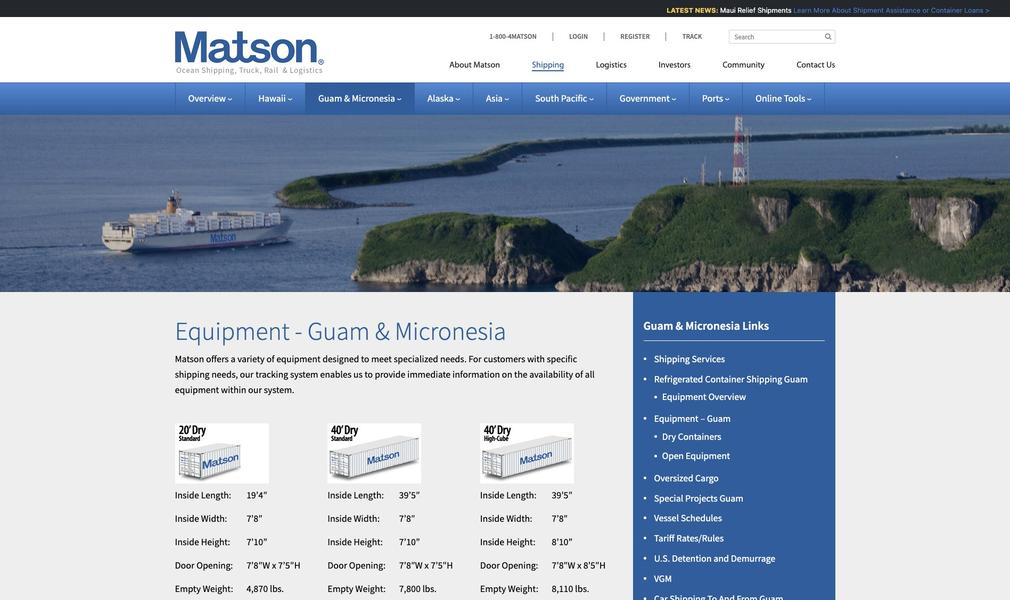 Task type: vqa. For each thing, say whether or not it's contained in the screenshot.


Task type: locate. For each thing, give the bounding box(es) containing it.
equipment down refrigerated
[[662, 391, 707, 403]]

2 7'8″w from the left
[[399, 560, 423, 572]]

online tools link
[[756, 92, 812, 104]]

0 horizontal spatial height:
[[201, 536, 230, 549]]

offers
[[206, 353, 229, 365]]

3 door opening: from the left
[[480, 560, 538, 572]]

about right more at the top of the page
[[830, 6, 850, 14]]

3 weight: from the left
[[508, 583, 539, 596]]

u.s. detention and demurrage link
[[654, 553, 776, 565]]

8,110 lbs.
[[552, 583, 589, 596]]

1 horizontal spatial 7'8″
[[399, 513, 415, 525]]

1 horizontal spatial door
[[328, 560, 347, 572]]

4matson
[[508, 32, 537, 41]]

2 horizontal spatial door
[[480, 560, 500, 572]]

opening:
[[196, 560, 233, 572], [349, 560, 386, 572], [502, 560, 538, 572]]

width: for 4,870
[[201, 513, 227, 525]]

& inside section
[[676, 318, 683, 333]]

tools
[[784, 92, 805, 104]]

1 vertical spatial about
[[450, 61, 472, 70]]

7'8″w x 7'5″h for 4,870
[[247, 560, 300, 572]]

2 height: from the left
[[354, 536, 383, 549]]

2 horizontal spatial inside width:
[[480, 513, 532, 525]]

or
[[921, 6, 928, 14]]

lbs. for 7,800 lbs.
[[423, 583, 437, 596]]

1 vertical spatial overview
[[709, 391, 746, 403]]

u.s.
[[654, 553, 670, 565]]

7'8″w
[[247, 560, 270, 572], [399, 560, 423, 572], [552, 560, 575, 572]]

1 horizontal spatial 7'5″h
[[431, 560, 453, 572]]

7'8″w x 7'5″h up the 4,870 lbs.
[[247, 560, 300, 572]]

0 horizontal spatial shipping
[[532, 61, 564, 70]]

weight: left 4,870
[[203, 583, 233, 596]]

7'8″w for 4,870
[[247, 560, 270, 572]]

maui
[[719, 6, 734, 14]]

to right us
[[365, 369, 373, 381]]

1 horizontal spatial shipping
[[654, 353, 690, 365]]

weight: for 4,870 lbs.
[[203, 583, 233, 596]]

lbs. right 4,870
[[270, 583, 284, 596]]

3 empty weight: from the left
[[480, 583, 539, 596]]

2 inside height: from the left
[[328, 536, 383, 549]]

1 7'10" from the left
[[247, 536, 267, 549]]

government link
[[620, 92, 676, 104]]

equipment up the a
[[175, 315, 290, 347]]

matson
[[474, 61, 500, 70], [175, 353, 204, 365]]

empty weight: left 8,110
[[480, 583, 539, 596]]

1 empty from the left
[[175, 583, 201, 596]]

open equipment link
[[662, 450, 730, 463]]

7'10" up '7,800'
[[399, 536, 420, 549]]

1 7'8″ from the left
[[247, 513, 263, 525]]

0 horizontal spatial empty weight:
[[175, 583, 233, 596]]

opening: for 7,800 lbs.
[[349, 560, 386, 572]]

2 horizontal spatial x
[[577, 560, 582, 572]]

2 horizontal spatial length:
[[506, 489, 537, 501]]

2 inside width: from the left
[[328, 513, 380, 525]]

2 horizontal spatial weight:
[[508, 583, 539, 596]]

4,870
[[247, 583, 268, 596]]

1 vertical spatial container
[[705, 373, 745, 385]]

1 empty weight: from the left
[[175, 583, 233, 596]]

0 horizontal spatial container
[[705, 373, 745, 385]]

None search field
[[729, 30, 835, 44]]

top menu navigation
[[450, 56, 835, 78]]

0 horizontal spatial overview
[[188, 92, 226, 104]]

2 horizontal spatial empty weight:
[[480, 583, 539, 596]]

1 7'5″h from the left
[[278, 560, 300, 572]]

3 x from the left
[[577, 560, 582, 572]]

3 empty from the left
[[480, 583, 506, 596]]

width: for 8,110
[[506, 513, 532, 525]]

7'5″h up the 4,870 lbs.
[[278, 560, 300, 572]]

equipment
[[277, 353, 321, 365], [175, 384, 219, 396]]

1 door opening: from the left
[[175, 560, 233, 572]]

weight: for 8,110 lbs.
[[508, 583, 539, 596]]

investors
[[659, 61, 691, 70]]

2 7'8″ from the left
[[399, 513, 415, 525]]

0 horizontal spatial 7'8″
[[247, 513, 263, 525]]

door for 7,800 lbs.
[[328, 560, 347, 572]]

for
[[469, 353, 482, 365]]

0 horizontal spatial 7'8″w
[[247, 560, 270, 572]]

empty weight: for 4,870 lbs.
[[175, 583, 233, 596]]

provide
[[375, 369, 406, 381]]

about up alaska link
[[450, 61, 472, 70]]

8,110
[[552, 583, 573, 596]]

demurrage
[[731, 553, 776, 565]]

length:
[[201, 489, 231, 501], [354, 489, 384, 501], [506, 489, 537, 501]]

3 height: from the left
[[506, 536, 536, 549]]

2 empty weight: from the left
[[328, 583, 386, 596]]

lbs.
[[270, 583, 284, 596], [423, 583, 437, 596], [575, 583, 589, 596]]

learn more about shipment assistance or container loans > link
[[792, 6, 988, 14]]

alaska link
[[428, 92, 460, 104]]

inside height: for 7,800 lbs.
[[328, 536, 383, 549]]

0 horizontal spatial &
[[344, 92, 350, 104]]

micronesia inside section
[[686, 318, 740, 333]]

weight:
[[203, 583, 233, 596], [355, 583, 386, 596], [508, 583, 539, 596]]

2 horizontal spatial empty
[[480, 583, 506, 596]]

hawaii link
[[258, 92, 292, 104]]

guam & micronesia links section
[[620, 292, 849, 601]]

inside
[[175, 489, 199, 501], [328, 489, 352, 501], [480, 489, 505, 501], [175, 513, 199, 525], [328, 513, 352, 525], [480, 513, 505, 525], [175, 536, 199, 549], [328, 536, 352, 549], [480, 536, 505, 549]]

0 vertical spatial shipping
[[532, 61, 564, 70]]

container down services
[[705, 373, 745, 385]]

1 opening: from the left
[[196, 560, 233, 572]]

shipping
[[532, 61, 564, 70], [654, 353, 690, 365], [747, 373, 782, 385]]

0 horizontal spatial empty
[[175, 583, 201, 596]]

2 horizontal spatial inside height:
[[480, 536, 536, 549]]

equipment up the system
[[277, 353, 321, 365]]

2 7'5″h from the left
[[431, 560, 453, 572]]

2 horizontal spatial 7'8″w
[[552, 560, 575, 572]]

2 weight: from the left
[[355, 583, 386, 596]]

logistics
[[596, 61, 627, 70]]

3 door from the left
[[480, 560, 500, 572]]

2 inside length: from the left
[[328, 489, 384, 501]]

3 inside height: from the left
[[480, 536, 536, 549]]

shipments
[[756, 6, 790, 14]]

inside width: for 7,800
[[328, 513, 380, 525]]

projects
[[685, 492, 718, 505]]

weight: left '7,800'
[[355, 583, 386, 596]]

guam & micronesia
[[318, 92, 395, 104]]

open
[[662, 450, 684, 463]]

our right within
[[248, 384, 262, 396]]

2 empty from the left
[[328, 583, 354, 596]]

tracking
[[256, 369, 288, 381]]

equipment for equipment - guam & micronesia
[[175, 315, 290, 347]]

1 horizontal spatial about
[[830, 6, 850, 14]]

x for 4,870
[[272, 560, 276, 572]]

1 39'5″ from the left
[[399, 489, 420, 501]]

0 horizontal spatial door
[[175, 560, 195, 572]]

empty weight: left '7,800'
[[328, 583, 386, 596]]

overview
[[188, 92, 226, 104], [709, 391, 746, 403]]

19'4″
[[247, 489, 267, 501]]

empty weight:
[[175, 583, 233, 596], [328, 583, 386, 596], [480, 583, 539, 596]]

shipping services link
[[654, 353, 725, 365]]

equipment down containers
[[686, 450, 730, 463]]

a
[[231, 353, 236, 365]]

1 horizontal spatial empty
[[328, 583, 354, 596]]

0 horizontal spatial weight:
[[203, 583, 233, 596]]

system
[[290, 369, 318, 381]]

container right or
[[930, 6, 961, 14]]

hawaii
[[258, 92, 286, 104]]

0 horizontal spatial lbs.
[[270, 583, 284, 596]]

2 horizontal spatial height:
[[506, 536, 536, 549]]

0 horizontal spatial inside height:
[[175, 536, 230, 549]]

2 door opening: from the left
[[328, 560, 386, 572]]

lbs. right '7,800'
[[423, 583, 437, 596]]

2 horizontal spatial 7'8″
[[552, 513, 568, 525]]

1 vertical spatial equipment
[[175, 384, 219, 396]]

oversized cargo
[[654, 472, 719, 485]]

equipment – guam
[[654, 413, 731, 425]]

of left the all
[[575, 369, 583, 381]]

2 length: from the left
[[354, 489, 384, 501]]

2 39'5″ from the left
[[552, 489, 573, 501]]

0 horizontal spatial length:
[[201, 489, 231, 501]]

lbs. for 8,110 lbs.
[[575, 583, 589, 596]]

1 horizontal spatial door opening:
[[328, 560, 386, 572]]

equipment down shipping
[[175, 384, 219, 396]]

2 7'8″w x 7'5″h from the left
[[399, 560, 453, 572]]

0 vertical spatial container
[[930, 6, 961, 14]]

1 horizontal spatial length:
[[354, 489, 384, 501]]

0 horizontal spatial about
[[450, 61, 472, 70]]

7'8″w up 4,870
[[247, 560, 270, 572]]

1 vertical spatial of
[[575, 369, 583, 381]]

1 horizontal spatial inside height:
[[328, 536, 383, 549]]

2 vertical spatial shipping
[[747, 373, 782, 385]]

7'5″h up 7,800 lbs.
[[431, 560, 453, 572]]

inside height:
[[175, 536, 230, 549], [328, 536, 383, 549], [480, 536, 536, 549]]

1 horizontal spatial empty weight:
[[328, 583, 386, 596]]

1 vertical spatial shipping
[[654, 353, 690, 365]]

3 lbs. from the left
[[575, 583, 589, 596]]

matson down 1-
[[474, 61, 500, 70]]

inside width: for 4,870
[[175, 513, 227, 525]]

1 weight: from the left
[[203, 583, 233, 596]]

2 lbs. from the left
[[423, 583, 437, 596]]

empty weight: left 4,870
[[175, 583, 233, 596]]

1 inside height: from the left
[[175, 536, 230, 549]]

0 horizontal spatial of
[[267, 353, 275, 365]]

1 horizontal spatial 39'5″
[[552, 489, 573, 501]]

login link
[[553, 32, 604, 41]]

7'8″w up 8,110
[[552, 560, 575, 572]]

2 horizontal spatial lbs.
[[575, 583, 589, 596]]

0 horizontal spatial matson
[[175, 353, 204, 365]]

x up 7,800 lbs.
[[425, 560, 429, 572]]

0 horizontal spatial opening:
[[196, 560, 233, 572]]

1 inside width: from the left
[[175, 513, 227, 525]]

7'8″
[[247, 513, 263, 525], [399, 513, 415, 525], [552, 513, 568, 525]]

empty for 8,110 lbs.
[[480, 583, 506, 596]]

0 vertical spatial our
[[240, 369, 254, 381]]

0 horizontal spatial door opening:
[[175, 560, 233, 572]]

weight: for 7,800 lbs.
[[355, 583, 386, 596]]

3 7'8″w from the left
[[552, 560, 575, 572]]

equipment - guam & micronesia
[[175, 315, 506, 347]]

door
[[175, 560, 195, 572], [328, 560, 347, 572], [480, 560, 500, 572]]

1 horizontal spatial 7'10"
[[399, 536, 420, 549]]

1 7'8″w x 7'5″h from the left
[[247, 560, 300, 572]]

1 vertical spatial our
[[248, 384, 262, 396]]

2 x from the left
[[425, 560, 429, 572]]

matson up shipping
[[175, 353, 204, 365]]

0 vertical spatial to
[[361, 353, 369, 365]]

7'8″w up '7,800'
[[399, 560, 423, 572]]

1 horizontal spatial width:
[[354, 513, 380, 525]]

7'10" down 19'4″
[[247, 536, 267, 549]]

1 horizontal spatial opening:
[[349, 560, 386, 572]]

3 inside width: from the left
[[480, 513, 532, 525]]

0 horizontal spatial inside width:
[[175, 513, 227, 525]]

1 horizontal spatial inside width:
[[328, 513, 380, 525]]

1 7'8″w from the left
[[247, 560, 270, 572]]

1 horizontal spatial x
[[425, 560, 429, 572]]

1 horizontal spatial 7'8″w
[[399, 560, 423, 572]]

blue matson logo with ocean, shipping, truck, rail and logistics written beneath it. image
[[175, 31, 324, 75]]

0 horizontal spatial 39'5″
[[399, 489, 420, 501]]

39'5″
[[399, 489, 420, 501], [552, 489, 573, 501]]

7'8″w x 7'5″h up 7,800 lbs.
[[399, 560, 453, 572]]

0 horizontal spatial inside length:
[[175, 489, 231, 501]]

1 horizontal spatial lbs.
[[423, 583, 437, 596]]

1 inside length: from the left
[[175, 489, 231, 501]]

2 horizontal spatial door opening:
[[480, 560, 538, 572]]

1 horizontal spatial of
[[575, 369, 583, 381]]

of up tracking
[[267, 353, 275, 365]]

dry containers link
[[662, 431, 722, 443]]

3 length: from the left
[[506, 489, 537, 501]]

2 horizontal spatial width:
[[506, 513, 532, 525]]

>
[[984, 6, 988, 14]]

&
[[344, 92, 350, 104], [375, 315, 390, 347], [676, 318, 683, 333]]

0 horizontal spatial equipment
[[175, 384, 219, 396]]

1 length: from the left
[[201, 489, 231, 501]]

tariff rates/rules
[[654, 533, 724, 545]]

0 horizontal spatial x
[[272, 560, 276, 572]]

x up the 4,870 lbs.
[[272, 560, 276, 572]]

1 horizontal spatial height:
[[354, 536, 383, 549]]

weight: left 8,110
[[508, 583, 539, 596]]

3 width: from the left
[[506, 513, 532, 525]]

3 inside length: from the left
[[480, 489, 537, 501]]

empty
[[175, 583, 201, 596], [328, 583, 354, 596], [480, 583, 506, 596]]

shipping
[[175, 369, 210, 381]]

0 vertical spatial about
[[830, 6, 850, 14]]

0 horizontal spatial width:
[[201, 513, 227, 525]]

door for 4,870 lbs.
[[175, 560, 195, 572]]

0 vertical spatial of
[[267, 353, 275, 365]]

1 width: from the left
[[201, 513, 227, 525]]

2 horizontal spatial inside length:
[[480, 489, 537, 501]]

7'8″w for 7,800
[[399, 560, 423, 572]]

about inside top menu navigation
[[450, 61, 472, 70]]

special projects guam link
[[654, 492, 744, 505]]

oversized
[[654, 472, 694, 485]]

community link
[[707, 56, 781, 78]]

2 horizontal spatial shipping
[[747, 373, 782, 385]]

height: for 8,110
[[506, 536, 536, 549]]

2 door from the left
[[328, 560, 347, 572]]

2 opening: from the left
[[349, 560, 386, 572]]

2 horizontal spatial opening:
[[502, 560, 538, 572]]

inside width:
[[175, 513, 227, 525], [328, 513, 380, 525], [480, 513, 532, 525]]

2 7'10" from the left
[[399, 536, 420, 549]]

to left meet on the left bottom
[[361, 353, 369, 365]]

our down variety
[[240, 369, 254, 381]]

designed
[[323, 353, 359, 365]]

door opening:
[[175, 560, 233, 572], [328, 560, 386, 572], [480, 560, 538, 572]]

length: for 8,110 lbs.
[[506, 489, 537, 501]]

0 horizontal spatial 7'8″w x 7'5″h
[[247, 560, 300, 572]]

rates/rules
[[677, 533, 724, 545]]

2 width: from the left
[[354, 513, 380, 525]]

1 lbs. from the left
[[270, 583, 284, 596]]

refrigerated
[[654, 373, 703, 385]]

us
[[827, 61, 835, 70]]

shipping inside shipping link
[[532, 61, 564, 70]]

enables
[[320, 369, 352, 381]]

7'8″ for 4,870
[[247, 513, 263, 525]]

1 horizontal spatial equipment
[[277, 353, 321, 365]]

lbs. right 8,110
[[575, 583, 589, 596]]

0 horizontal spatial 7'5″h
[[278, 560, 300, 572]]

width:
[[201, 513, 227, 525], [354, 513, 380, 525], [506, 513, 532, 525]]

2 horizontal spatial &
[[676, 318, 683, 333]]

3 opening: from the left
[[502, 560, 538, 572]]

to
[[361, 353, 369, 365], [365, 369, 373, 381]]

1 horizontal spatial matson
[[474, 61, 500, 70]]

0 horizontal spatial 7'10"
[[247, 536, 267, 549]]

equipment up dry
[[654, 413, 699, 425]]

1 horizontal spatial inside length:
[[328, 489, 384, 501]]

inside length: for 4,870 lbs.
[[175, 489, 231, 501]]

x left 8'5″h
[[577, 560, 582, 572]]

ports
[[702, 92, 723, 104]]

1 horizontal spatial overview
[[709, 391, 746, 403]]

0 vertical spatial matson
[[474, 61, 500, 70]]

& for guam & micronesia
[[344, 92, 350, 104]]

3 7'8″ from the left
[[552, 513, 568, 525]]

1 door from the left
[[175, 560, 195, 572]]

1 x from the left
[[272, 560, 276, 572]]

1 horizontal spatial 7'8″w x 7'5″h
[[399, 560, 453, 572]]

equipment
[[175, 315, 290, 347], [662, 391, 707, 403], [654, 413, 699, 425], [686, 450, 730, 463]]

1 height: from the left
[[201, 536, 230, 549]]

1 vertical spatial matson
[[175, 353, 204, 365]]

1 horizontal spatial weight:
[[355, 583, 386, 596]]



Task type: describe. For each thing, give the bounding box(es) containing it.
height: for 7,800
[[354, 536, 383, 549]]

guam & micronesia link
[[318, 92, 402, 104]]

relief
[[736, 6, 754, 14]]

micronesia for guam & micronesia
[[352, 92, 395, 104]]

7,800
[[399, 583, 421, 596]]

empty weight: for 8,110 lbs.
[[480, 583, 539, 596]]

within
[[221, 384, 246, 396]]

1 vertical spatial to
[[365, 369, 373, 381]]

width: for 7,800
[[354, 513, 380, 525]]

dry
[[662, 431, 676, 443]]

alaska
[[428, 92, 454, 104]]

micronesia for guam & micronesia links
[[686, 318, 740, 333]]

x for 7,800
[[425, 560, 429, 572]]

7,800 lbs.
[[399, 583, 437, 596]]

7'10" for 19'4″
[[247, 536, 267, 549]]

overview link
[[188, 92, 232, 104]]

special projects guam
[[654, 492, 744, 505]]

shipping for shipping
[[532, 61, 564, 70]]

door for 8,110 lbs.
[[480, 560, 500, 572]]

39'5″ for 7'10"
[[399, 489, 420, 501]]

system.
[[264, 384, 294, 396]]

door opening: for 7,800
[[328, 560, 386, 572]]

community
[[723, 61, 765, 70]]

shipping link
[[516, 56, 580, 78]]

& for guam & micronesia links
[[676, 318, 683, 333]]

pacific
[[561, 92, 587, 104]]

4,870 lbs.
[[247, 583, 284, 596]]

height: for 4,870
[[201, 536, 230, 549]]

inside width: for 8,110
[[480, 513, 532, 525]]

empty for 7,800 lbs.
[[328, 583, 354, 596]]

8'5″h
[[584, 560, 606, 572]]

empty for 4,870 lbs.
[[175, 583, 201, 596]]

government
[[620, 92, 670, 104]]

door opening: for 4,870
[[175, 560, 233, 572]]

shipping for shipping services
[[654, 353, 690, 365]]

7'8″ for 7,800
[[399, 513, 415, 525]]

7'10" for 39'5″
[[399, 536, 420, 549]]

learn
[[792, 6, 810, 14]]

equipment for equipment – guam
[[654, 413, 699, 425]]

0 vertical spatial equipment
[[277, 353, 321, 365]]

1 horizontal spatial container
[[930, 6, 961, 14]]

opening: for 8,110 lbs.
[[502, 560, 538, 572]]

container inside guam & micronesia links section
[[705, 373, 745, 385]]

south
[[535, 92, 559, 104]]

south pacific
[[535, 92, 587, 104]]

asia
[[486, 92, 503, 104]]

7'8″w for 8,110
[[552, 560, 575, 572]]

needs.
[[440, 353, 467, 365]]

schedules
[[681, 513, 722, 525]]

matson inside "matson offers a variety of equipment designed to meet specialized needs. for customers with specific shipping needs, our tracking system enables us to provide immediate information on the availability of all equipment within our system."
[[175, 353, 204, 365]]

inside length: for 7,800 lbs.
[[328, 489, 384, 501]]

assistance
[[884, 6, 919, 14]]

1-800-4matson link
[[490, 32, 553, 41]]

login
[[569, 32, 588, 41]]

7'8″ for 8,110
[[552, 513, 568, 525]]

the
[[514, 369, 528, 381]]

7'5″h for 7,800 lbs.
[[431, 560, 453, 572]]

contact
[[797, 61, 825, 70]]

online
[[756, 92, 782, 104]]

equipment for equipment overview
[[662, 391, 707, 403]]

length: for 7,800 lbs.
[[354, 489, 384, 501]]

more
[[812, 6, 829, 14]]

on
[[502, 369, 512, 381]]

about matson
[[450, 61, 500, 70]]

register link
[[604, 32, 666, 41]]

shipment
[[852, 6, 882, 14]]

empty weight: for 7,800 lbs.
[[328, 583, 386, 596]]

inside length: for 8,110 lbs.
[[480, 489, 537, 501]]

immediate
[[407, 369, 451, 381]]

0 vertical spatial overview
[[188, 92, 226, 104]]

vgm
[[654, 573, 672, 585]]

us
[[354, 369, 363, 381]]

1 horizontal spatial &
[[375, 315, 390, 347]]

dry containers
[[662, 431, 722, 443]]

ports link
[[702, 92, 730, 104]]

matson containership sailing for guam shipping service. image
[[0, 98, 1010, 292]]

special
[[654, 492, 683, 505]]

opening: for 4,870 lbs.
[[196, 560, 233, 572]]

length: for 4,870 lbs.
[[201, 489, 231, 501]]

vessel schedules link
[[654, 513, 722, 525]]

specific
[[547, 353, 577, 365]]

lbs. for 4,870 lbs.
[[270, 583, 284, 596]]

availability
[[530, 369, 573, 381]]

x for 8,110
[[577, 560, 582, 572]]

guam & micronesia links
[[644, 318, 769, 333]]

–
[[701, 413, 705, 425]]

1-
[[490, 32, 495, 41]]

matson inside top menu navigation
[[474, 61, 500, 70]]

loans
[[963, 6, 982, 14]]

cargo
[[695, 472, 719, 485]]

specialized
[[394, 353, 438, 365]]

Search search field
[[729, 30, 835, 44]]

and
[[714, 553, 729, 565]]

south pacific link
[[535, 92, 594, 104]]

open equipment
[[662, 450, 730, 463]]

vessel
[[654, 513, 679, 525]]

online tools
[[756, 92, 805, 104]]

oversized cargo link
[[654, 472, 719, 485]]

refrigerated container shipping guam link
[[654, 373, 808, 385]]

800-
[[495, 32, 508, 41]]

variety
[[237, 353, 265, 365]]

7'8″w x 7'5″h for 7,800
[[399, 560, 453, 572]]

about matson link
[[450, 56, 516, 78]]

investors link
[[643, 56, 707, 78]]

7'5″h for 4,870 lbs.
[[278, 560, 300, 572]]

information
[[453, 369, 500, 381]]

search image
[[825, 33, 832, 40]]

u.s. detention and demurrage
[[654, 553, 776, 565]]

tariff rates/rules link
[[654, 533, 724, 545]]

matson offers a variety of equipment designed to meet specialized needs. for customers with specific shipping needs, our tracking system enables us to provide immediate information on the availability of all equipment within our system.
[[175, 353, 595, 396]]

track
[[682, 32, 702, 41]]

news:
[[693, 6, 717, 14]]

latest
[[665, 6, 692, 14]]

inside height: for 8,110 lbs.
[[480, 536, 536, 549]]

needs,
[[212, 369, 238, 381]]

contact us
[[797, 61, 835, 70]]

customers
[[484, 353, 525, 365]]

39'5″ for 8'10"
[[552, 489, 573, 501]]

overview inside guam & micronesia links section
[[709, 391, 746, 403]]

track link
[[666, 32, 702, 41]]

inside height: for 4,870 lbs.
[[175, 536, 230, 549]]

meet
[[371, 353, 392, 365]]

door opening: for 8,110
[[480, 560, 538, 572]]

services
[[692, 353, 725, 365]]

vessel schedules
[[654, 513, 722, 525]]



